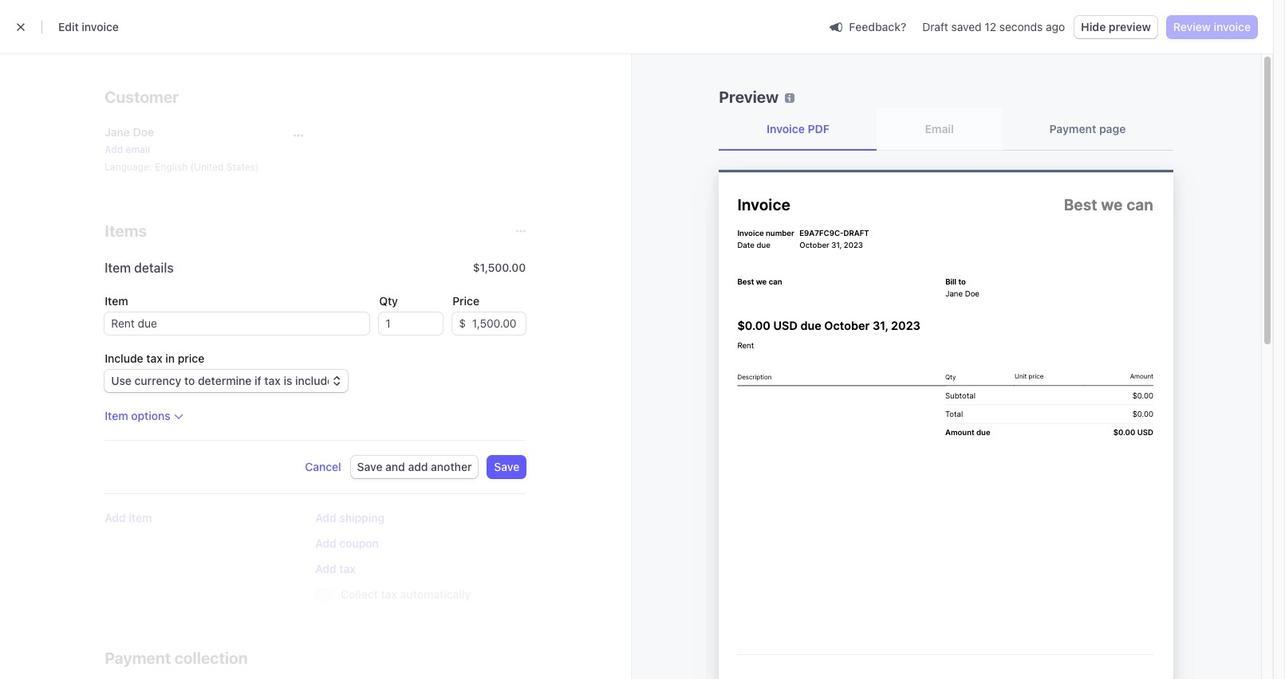 Task type: describe. For each thing, give the bounding box(es) containing it.
save for save and add another
[[357, 460, 383, 474]]

feedback?
[[849, 20, 907, 33]]

(united
[[190, 161, 224, 173]]

invoice pdf
[[767, 122, 830, 136]]

svg image
[[294, 131, 304, 140]]

collect tax automatically
[[341, 588, 471, 602]]

item for item options
[[105, 409, 128, 423]]

review
[[1174, 20, 1211, 34]]

edit
[[58, 20, 79, 34]]

items
[[105, 222, 147, 240]]

item options
[[105, 409, 171, 423]]

review invoice button
[[1167, 16, 1257, 38]]

hide preview button
[[1075, 16, 1158, 38]]

review invoice
[[1174, 20, 1251, 34]]

jane doe add email language: english (united states)
[[105, 125, 259, 173]]

tax for collect
[[381, 588, 397, 602]]

collection
[[174, 649, 248, 668]]

collect
[[341, 588, 378, 602]]

cancel
[[305, 460, 341, 474]]

page
[[1099, 122, 1126, 136]]

add coupon button
[[315, 536, 379, 552]]

hide preview
[[1081, 20, 1151, 34]]

price
[[178, 352, 204, 365]]

add inside jane doe add email language: english (united states)
[[105, 144, 123, 156]]

12
[[985, 20, 997, 34]]

add item
[[105, 511, 152, 525]]

email
[[925, 122, 954, 136]]

invoice for review invoice
[[1214, 20, 1251, 34]]

preview
[[1109, 20, 1151, 34]]

jane
[[105, 125, 130, 139]]

edit invoice
[[58, 20, 119, 34]]

add
[[408, 460, 428, 474]]

in
[[165, 352, 175, 365]]

draft
[[922, 20, 949, 34]]

include tax in price
[[105, 352, 204, 365]]

cancel button
[[305, 460, 341, 476]]

price
[[453, 294, 480, 308]]

qty
[[379, 294, 398, 308]]

payment for payment page
[[1050, 122, 1097, 136]]

payment for payment collection
[[105, 649, 171, 668]]

options
[[131, 409, 171, 423]]



Task type: vqa. For each thing, say whether or not it's contained in the screenshot.
invoice pdf
yes



Task type: locate. For each thing, give the bounding box(es) containing it.
payment inside tab list
[[1050, 122, 1097, 136]]

1 horizontal spatial payment
[[1050, 122, 1097, 136]]

invoice for edit invoice
[[82, 20, 119, 34]]

shipping
[[339, 511, 385, 525]]

payment collection
[[105, 649, 248, 668]]

0 horizontal spatial save
[[357, 460, 383, 474]]

item left details
[[105, 261, 131, 275]]

2 save from the left
[[494, 460, 520, 474]]

item for item
[[105, 294, 128, 308]]

seconds
[[1000, 20, 1043, 34]]

0 vertical spatial item
[[105, 261, 131, 275]]

english
[[155, 161, 188, 173]]

0 horizontal spatial invoice
[[82, 20, 119, 34]]

tax inside button
[[339, 562, 356, 576]]

1 vertical spatial tax
[[339, 562, 356, 576]]

ago
[[1046, 20, 1065, 34]]

draft saved 12 seconds ago
[[922, 20, 1065, 34]]

$0.00 text field
[[466, 313, 526, 335]]

add item button
[[105, 511, 152, 527]]

add for add coupon
[[315, 537, 336, 551]]

item inside button
[[105, 409, 128, 423]]

automatically
[[400, 588, 471, 602]]

0 vertical spatial payment
[[1050, 122, 1097, 136]]

1 invoice from the left
[[82, 20, 119, 34]]

2 vertical spatial tax
[[381, 588, 397, 602]]

include
[[105, 352, 143, 365]]

item details
[[105, 261, 174, 275]]

item options button
[[105, 408, 183, 424]]

add coupon
[[315, 537, 379, 551]]

item
[[105, 261, 131, 275], [105, 294, 128, 308], [105, 409, 128, 423]]

item down item details at left
[[105, 294, 128, 308]]

hide
[[1081, 20, 1106, 34]]

add down jane
[[105, 144, 123, 156]]

1 horizontal spatial tax
[[339, 562, 356, 576]]

payment left page
[[1050, 122, 1097, 136]]

customer
[[105, 88, 179, 106]]

0 horizontal spatial tax
[[146, 352, 163, 365]]

add
[[105, 144, 123, 156], [105, 511, 126, 525], [315, 511, 336, 525], [315, 537, 336, 551], [315, 562, 336, 576]]

invoice inside button
[[1214, 20, 1251, 34]]

add for add shipping
[[315, 511, 336, 525]]

2 horizontal spatial tax
[[381, 588, 397, 602]]

save button
[[488, 456, 526, 479]]

add up add coupon
[[315, 511, 336, 525]]

item left options
[[105, 409, 128, 423]]

$ button
[[453, 313, 466, 335]]

email tab
[[877, 109, 1002, 150]]

2 vertical spatial item
[[105, 409, 128, 423]]

add up add tax
[[315, 537, 336, 551]]

save
[[357, 460, 383, 474], [494, 460, 520, 474]]

2 invoice from the left
[[1214, 20, 1251, 34]]

item
[[129, 511, 152, 525]]

pdf
[[808, 122, 830, 136]]

add for add item
[[105, 511, 126, 525]]

tax down add coupon button
[[339, 562, 356, 576]]

and
[[385, 460, 405, 474]]

email
[[126, 144, 150, 156]]

feedback? button
[[824, 16, 913, 38]]

add shipping button
[[315, 511, 385, 527]]

save for save
[[494, 460, 520, 474]]

language:
[[105, 161, 152, 173]]

invoice
[[767, 122, 805, 136]]

None text field
[[105, 313, 370, 335], [379, 313, 443, 335], [105, 313, 370, 335], [379, 313, 443, 335]]

save and add another
[[357, 460, 472, 474]]

tax
[[146, 352, 163, 365], [339, 562, 356, 576], [381, 588, 397, 602]]

1 save from the left
[[357, 460, 383, 474]]

tab list containing invoice pdf
[[719, 109, 1174, 151]]

add tax
[[315, 562, 356, 576]]

item for item details
[[105, 261, 131, 275]]

1 vertical spatial payment
[[105, 649, 171, 668]]

doe
[[133, 125, 154, 139]]

add email button
[[105, 144, 150, 156]]

1 horizontal spatial save
[[494, 460, 520, 474]]

add left item in the left bottom of the page
[[105, 511, 126, 525]]

tax left in
[[146, 352, 163, 365]]

states)
[[226, 161, 259, 173]]

another
[[431, 460, 472, 474]]

tax right collect
[[381, 588, 397, 602]]

tax for include
[[146, 352, 163, 365]]

saved
[[952, 20, 982, 34]]

add tax button
[[315, 562, 356, 578]]

tab list
[[719, 109, 1174, 151]]

tax for add
[[339, 562, 356, 576]]

add inside button
[[315, 511, 336, 525]]

2 item from the top
[[105, 294, 128, 308]]

payment page
[[1050, 122, 1126, 136]]

$
[[459, 317, 466, 330]]

1 horizontal spatial invoice
[[1214, 20, 1251, 34]]

save left and
[[357, 460, 383, 474]]

payment
[[1050, 122, 1097, 136], [105, 649, 171, 668]]

invoice right review
[[1214, 20, 1251, 34]]

add shipping
[[315, 511, 385, 525]]

0 horizontal spatial payment
[[105, 649, 171, 668]]

payment left collection
[[105, 649, 171, 668]]

add for add tax
[[315, 562, 336, 576]]

0 vertical spatial tax
[[146, 352, 163, 365]]

coupon
[[339, 537, 379, 551]]

add down add coupon button
[[315, 562, 336, 576]]

$1,500.00
[[473, 261, 526, 274]]

1 vertical spatial item
[[105, 294, 128, 308]]

invoice right edit
[[82, 20, 119, 34]]

save right "another"
[[494, 460, 520, 474]]

preview
[[719, 88, 779, 106]]

details
[[134, 261, 174, 275]]

3 item from the top
[[105, 409, 128, 423]]

save and add another button
[[351, 456, 478, 479]]

save inside button
[[357, 460, 383, 474]]

save inside button
[[494, 460, 520, 474]]

1 item from the top
[[105, 261, 131, 275]]

invoice
[[82, 20, 119, 34], [1214, 20, 1251, 34]]



